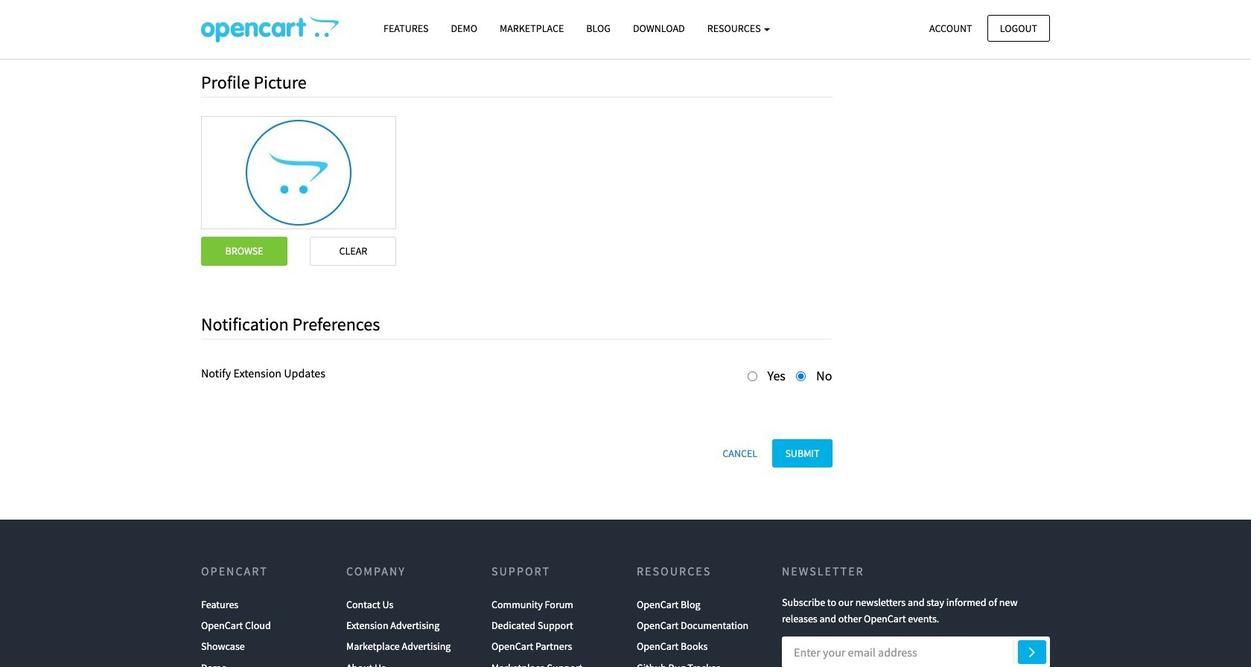 Task type: vqa. For each thing, say whether or not it's contained in the screenshot.
1st AND from left
no



Task type: describe. For each thing, give the bounding box(es) containing it.
angle right image
[[1029, 643, 1036, 661]]



Task type: locate. For each thing, give the bounding box(es) containing it.
account edit image
[[201, 16, 339, 42]]

None radio
[[796, 372, 806, 382]]

Enter your email address text field
[[782, 637, 1050, 667]]

None radio
[[748, 372, 757, 382]]



